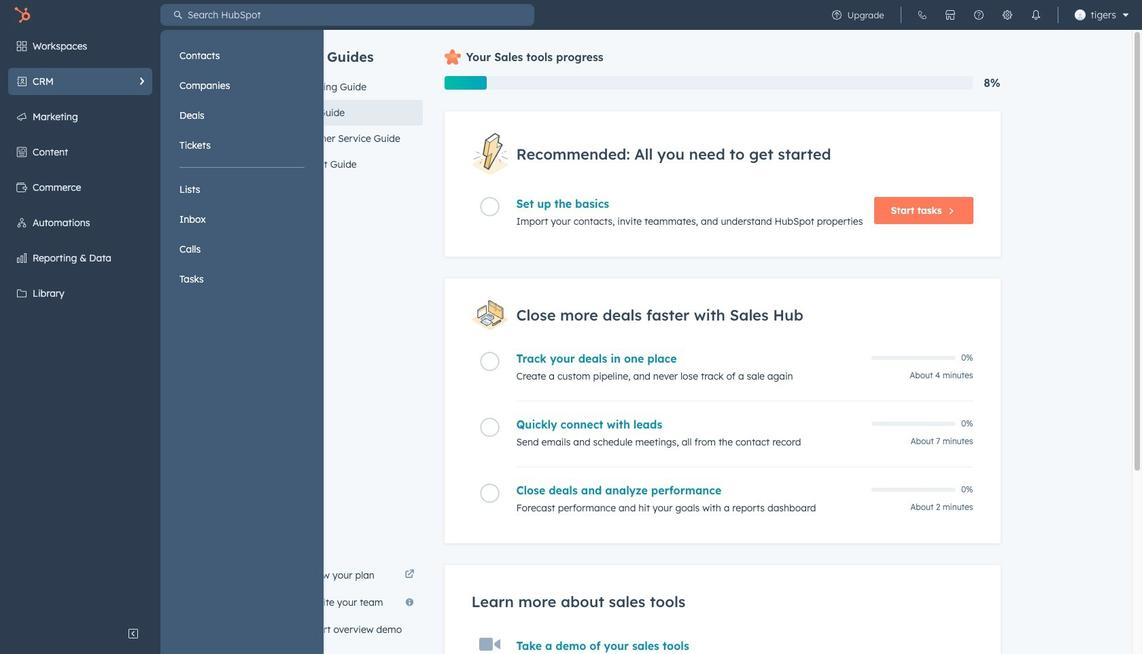 Task type: locate. For each thing, give the bounding box(es) containing it.
Search HubSpot search field
[[182, 4, 534, 26]]

link opens in a new window image
[[405, 568, 414, 584], [405, 570, 414, 581]]

notifications image
[[1030, 10, 1041, 20]]

settings image
[[1002, 10, 1013, 20]]

2 link opens in a new window image from the top
[[405, 570, 414, 581]]

progress bar
[[444, 76, 487, 90]]

help image
[[973, 10, 984, 20]]

menu
[[822, 0, 1134, 30], [0, 30, 324, 655], [173, 42, 311, 293]]

user guides element
[[284, 30, 423, 177]]



Task type: describe. For each thing, give the bounding box(es) containing it.
marketplaces image
[[945, 10, 956, 20]]

howard n/a image
[[1075, 10, 1085, 20]]

1 link opens in a new window image from the top
[[405, 568, 414, 584]]



Task type: vqa. For each thing, say whether or not it's contained in the screenshot.
'Marketplaces' icon
yes



